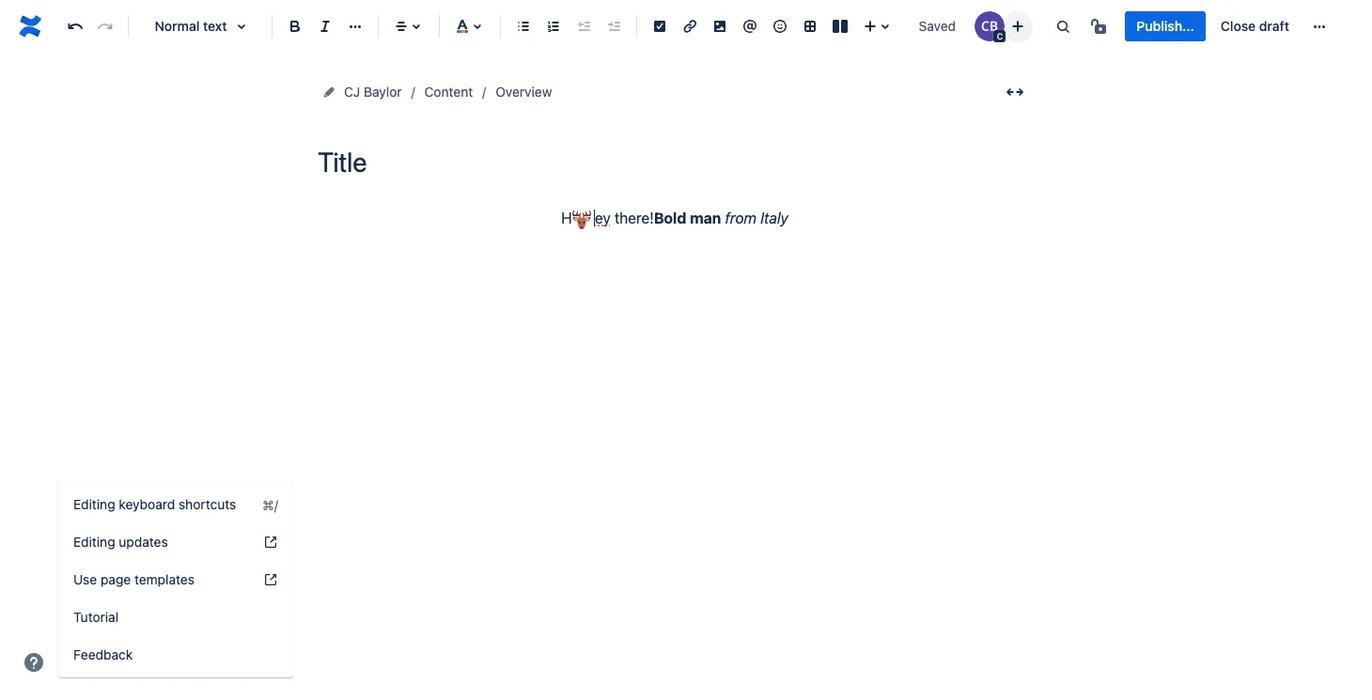 Task type: locate. For each thing, give the bounding box(es) containing it.
help image inside 'use page templates' link
[[263, 573, 278, 588]]

undo ⌘z image
[[64, 15, 86, 38]]

bullet list ⌘⇧8 image
[[512, 15, 535, 38]]

from
[[725, 210, 757, 227]]

close draft
[[1221, 18, 1290, 34]]

1 editing from the top
[[73, 496, 115, 512]]

link image
[[679, 15, 701, 38]]

close draft button
[[1210, 11, 1301, 41]]

editing
[[73, 496, 115, 512], [73, 534, 115, 550]]

more image
[[1309, 15, 1331, 38]]

help image for use page templates
[[263, 573, 278, 588]]

more formatting image
[[344, 15, 367, 38]]

use
[[73, 572, 97, 588]]

Give this page a title text field
[[318, 147, 1032, 178]]

tutorial button
[[58, 599, 293, 636]]

normal text button
[[136, 6, 264, 47]]

invite to edit image
[[1007, 15, 1030, 37]]

0 vertical spatial help image
[[263, 535, 278, 550]]

cj baylor
[[344, 84, 402, 100]]

editing for editing updates
[[73, 534, 115, 550]]

feedback button
[[58, 636, 293, 674]]

updates
[[119, 534, 168, 550]]

1 vertical spatial help image
[[263, 573, 278, 588]]

bold ⌘b image
[[284, 15, 306, 38]]

0 vertical spatial editing
[[73, 496, 115, 512]]

man
[[690, 210, 721, 227]]

overview link
[[496, 81, 552, 103]]

mention image
[[739, 15, 762, 38]]

find and replace image
[[1052, 15, 1075, 38]]

ey there! bold man from italy
[[591, 210, 789, 227]]

editing inside 'link'
[[73, 534, 115, 550]]

2 editing from the top
[[73, 534, 115, 550]]

1 vertical spatial editing
[[73, 534, 115, 550]]

2 vertical spatial help image
[[23, 652, 45, 674]]

tutorial
[[73, 609, 119, 625]]

table image
[[799, 15, 822, 38]]

align center image
[[390, 15, 413, 38]]

add image, video, or file image
[[709, 15, 731, 38]]

help image
[[263, 535, 278, 550], [263, 573, 278, 588], [23, 652, 45, 674]]

draft
[[1260, 18, 1290, 34]]

italic ⌘i image
[[314, 15, 337, 38]]

editing up the editing updates
[[73, 496, 115, 512]]

cj baylor image
[[975, 11, 1005, 41]]

there!
[[615, 210, 654, 227]]

close
[[1221, 18, 1256, 34]]

confluence image
[[15, 11, 45, 41], [15, 11, 45, 41]]

help image inside "editing updates" 'link'
[[263, 535, 278, 550]]

h
[[561, 210, 572, 227]]

page
[[101, 572, 131, 588]]

editing up use on the bottom left of the page
[[73, 534, 115, 550]]



Task type: vqa. For each thing, say whether or not it's contained in the screenshot.
PLAN
no



Task type: describe. For each thing, give the bounding box(es) containing it.
keyboard
[[119, 496, 175, 512]]

normal text
[[155, 18, 227, 34]]

cj
[[344, 84, 360, 100]]

move this page image
[[322, 85, 337, 100]]

:deer: image
[[572, 210, 591, 229]]

use page templates link
[[58, 561, 293, 599]]

feedback
[[73, 647, 133, 663]]

help image for editing updates
[[263, 535, 278, 550]]

editing keyboard shortcuts
[[73, 496, 236, 512]]

publish...
[[1137, 18, 1195, 34]]

make page full-width image
[[1004, 81, 1027, 103]]

saved
[[919, 18, 956, 34]]

ey
[[595, 210, 611, 227]]

:deer: image
[[572, 210, 591, 229]]

use page templates
[[73, 572, 195, 588]]

numbered list ⌘⇧7 image
[[542, 15, 565, 38]]

editing updates
[[73, 534, 168, 550]]

cj baylor link
[[344, 81, 402, 103]]

action item image
[[649, 15, 671, 38]]

redo ⌘⇧z image
[[94, 15, 117, 38]]

editing updates link
[[58, 524, 293, 561]]

overview
[[496, 84, 552, 100]]

templates
[[134, 572, 195, 588]]

italy
[[761, 210, 789, 227]]

outdent ⇧tab image
[[573, 15, 595, 38]]

editing for editing keyboard shortcuts
[[73, 496, 115, 512]]

emoji image
[[769, 15, 792, 38]]

indent tab image
[[603, 15, 625, 38]]

publish... button
[[1126, 11, 1206, 41]]

shortcuts
[[179, 496, 236, 512]]

content
[[425, 84, 473, 100]]

baylor
[[364, 84, 402, 100]]

text
[[203, 18, 227, 34]]

Main content area, start typing to enter text. text field
[[318, 206, 1032, 232]]

no restrictions image
[[1090, 15, 1113, 38]]

⌘/
[[262, 497, 278, 513]]

normal
[[155, 18, 200, 34]]

bold
[[654, 210, 687, 227]]

content link
[[425, 81, 473, 103]]

layouts image
[[829, 15, 852, 38]]



